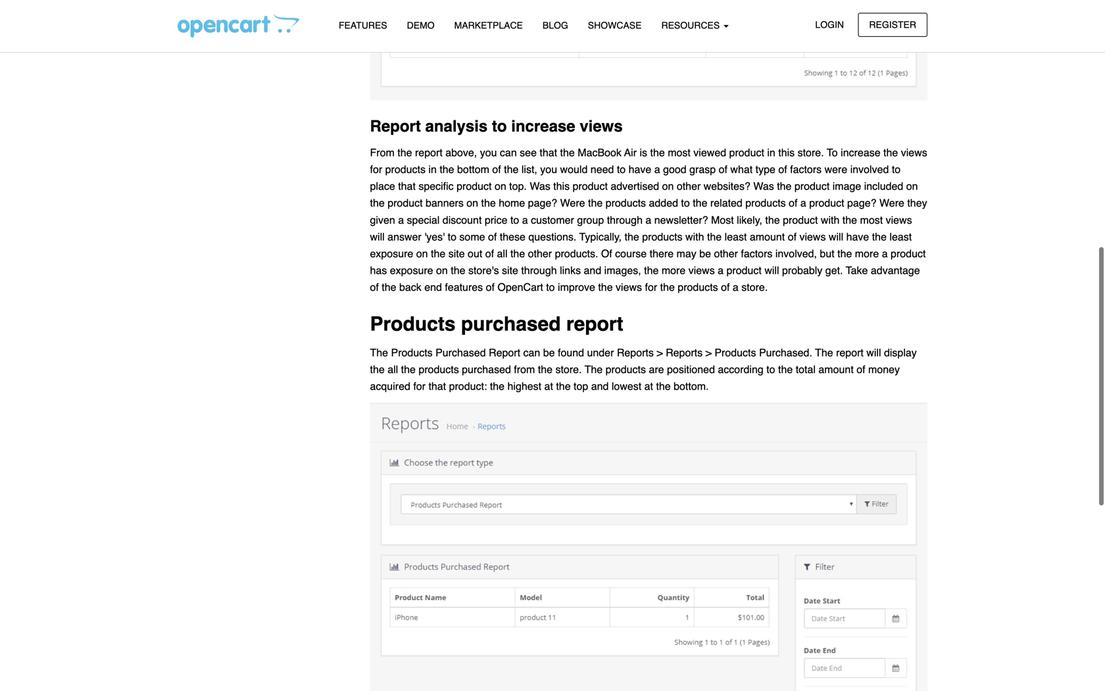 Task type: locate. For each thing, give the bounding box(es) containing it.
0 horizontal spatial that
[[398, 180, 416, 192]]

2 horizontal spatial that
[[540, 146, 558, 159]]

was down type
[[754, 180, 775, 192]]

1 horizontal spatial be
[[700, 247, 712, 260]]

other
[[677, 180, 701, 192], [528, 247, 552, 260], [714, 247, 738, 260]]

out
[[468, 247, 483, 260]]

will up but
[[829, 231, 844, 243]]

good
[[664, 163, 687, 175]]

0 horizontal spatial >
[[657, 346, 663, 359]]

is
[[640, 146, 648, 159]]

report inside the products purchased report can be found under reports > reports > products purchased. the report will display the all the products purchased from the store. the products are positioned according to the total amount of money acquired for that product: the highest at the top and lowest at the bottom.
[[837, 346, 864, 359]]

in up type
[[768, 146, 776, 159]]

factors down likely,
[[741, 247, 773, 260]]

will down given
[[370, 231, 385, 243]]

0 vertical spatial and
[[584, 264, 602, 277]]

can left the 'see'
[[500, 146, 517, 159]]

page? down image in the right of the page
[[848, 197, 877, 209]]

most
[[668, 146, 691, 159], [861, 214, 883, 226]]

views
[[580, 117, 623, 135], [902, 146, 928, 159], [886, 214, 913, 226], [800, 231, 826, 243], [689, 264, 715, 277], [616, 281, 642, 293]]

products up lowest
[[606, 363, 646, 375]]

amount right total
[[819, 363, 854, 375]]

1 horizontal spatial page?
[[848, 197, 877, 209]]

product up advantage
[[891, 247, 926, 260]]

products
[[370, 313, 456, 335], [391, 346, 433, 359], [715, 346, 757, 359]]

blog link
[[533, 14, 578, 37]]

1 horizontal spatial reports
[[666, 346, 703, 359]]

1 horizontal spatial amount
[[819, 363, 854, 375]]

be left found
[[544, 346, 555, 359]]

product up what
[[730, 146, 765, 159]]

1 reports from the left
[[617, 346, 654, 359]]

may
[[677, 247, 697, 260]]

1 horizontal spatial report
[[489, 346, 521, 359]]

on up 'discount' in the left of the page
[[467, 197, 479, 209]]

0 horizontal spatial for
[[370, 163, 383, 175]]

can
[[500, 146, 517, 159], [524, 346, 541, 359]]

least up advantage
[[890, 231, 912, 243]]

0 horizontal spatial increase
[[512, 117, 576, 135]]

in up specific
[[429, 163, 437, 175]]

answer
[[388, 231, 422, 243]]

for down there
[[645, 281, 658, 293]]

bottom
[[457, 163, 490, 175]]

were down included
[[880, 197, 905, 209]]

customer
[[531, 214, 575, 226]]

1 horizontal spatial for
[[414, 380, 426, 392]]

1 horizontal spatial site
[[502, 264, 519, 277]]

the down under
[[585, 363, 603, 375]]

page? up customer
[[528, 197, 558, 209]]

page?
[[528, 197, 558, 209], [848, 197, 877, 209]]

1 horizontal spatial least
[[890, 231, 912, 243]]

product:
[[449, 380, 487, 392]]

0 vertical spatial can
[[500, 146, 517, 159]]

1 vertical spatial amount
[[819, 363, 854, 375]]

0 horizontal spatial in
[[429, 163, 437, 175]]

of
[[602, 247, 613, 260]]

all down these
[[497, 247, 508, 260]]

were up group at right
[[561, 197, 586, 209]]

0 vertical spatial purchased
[[461, 313, 561, 335]]

report
[[370, 117, 421, 135], [489, 346, 521, 359]]

all up acquired in the left of the page
[[388, 363, 398, 375]]

can up 'from'
[[524, 346, 541, 359]]

1 > from the left
[[657, 346, 663, 359]]

a
[[655, 163, 661, 175], [801, 197, 807, 209], [398, 214, 404, 226], [522, 214, 528, 226], [646, 214, 652, 226], [882, 247, 888, 260], [718, 264, 724, 277], [733, 281, 739, 293]]

that left product:
[[429, 380, 446, 392]]

1 horizontal spatial report
[[567, 313, 624, 335]]

at down are
[[645, 380, 654, 392]]

'yes'
[[425, 231, 445, 243]]

macbook
[[578, 146, 622, 159]]

2 horizontal spatial report
[[837, 346, 864, 359]]

factors left were
[[791, 163, 822, 175]]

>
[[657, 346, 663, 359], [706, 346, 712, 359]]

1 horizontal spatial store.
[[742, 281, 768, 293]]

reports up are
[[617, 346, 654, 359]]

2 horizontal spatial other
[[714, 247, 738, 260]]

1 vertical spatial and
[[592, 380, 609, 392]]

amount down likely,
[[750, 231, 785, 243]]

of inside the products purchased report can be found under reports > reports > products purchased. the report will display the all the products purchased from the store. the products are positioned according to the total amount of money acquired for that product: the highest at the top and lowest at the bottom.
[[857, 363, 866, 375]]

reports
[[617, 346, 654, 359], [666, 346, 703, 359]]

most down included
[[861, 214, 883, 226]]

have down is
[[629, 163, 652, 175]]

exposure up back
[[390, 264, 433, 277]]

0 vertical spatial have
[[629, 163, 652, 175]]

2 horizontal spatial for
[[645, 281, 658, 293]]

report left 'above,'
[[415, 146, 443, 159]]

amount inside the products purchased report can be found under reports > reports > products purchased. the report will display the all the products purchased from the store. the products are positioned according to the total amount of money acquired for that product: the highest at the top and lowest at the bottom.
[[819, 363, 854, 375]]

> up are
[[657, 346, 663, 359]]

products purchased report
[[370, 313, 624, 335]]

report left the display
[[837, 346, 864, 359]]

included
[[865, 180, 904, 192]]

2 vertical spatial store.
[[556, 363, 582, 375]]

through up opencart
[[522, 264, 557, 277]]

site left out
[[449, 247, 465, 260]]

air
[[625, 146, 637, 159]]

features
[[445, 281, 483, 293]]

purchased down opencart
[[461, 313, 561, 335]]

0 vertical spatial more
[[856, 247, 880, 260]]

end
[[425, 281, 442, 293]]

you
[[480, 146, 497, 159], [541, 163, 558, 175]]

1 horizontal spatial increase
[[841, 146, 881, 159]]

involved
[[851, 163, 890, 175]]

questions.
[[529, 231, 577, 243]]

1 vertical spatial through
[[522, 264, 557, 277]]

0 horizontal spatial site
[[449, 247, 465, 260]]

through up typically,
[[607, 214, 643, 226]]

likely,
[[737, 214, 763, 226]]

1 vertical spatial report
[[567, 313, 624, 335]]

through
[[607, 214, 643, 226], [522, 264, 557, 277]]

product up 'involved,'
[[783, 214, 818, 226]]

1 horizontal spatial this
[[779, 146, 795, 159]]

0 horizontal spatial least
[[725, 231, 747, 243]]

probably
[[783, 264, 823, 277]]

purchased
[[461, 313, 561, 335], [462, 363, 511, 375]]

1 horizontal spatial more
[[856, 247, 880, 260]]

1 vertical spatial most
[[861, 214, 883, 226]]

will up money
[[867, 346, 882, 359]]

product down the need
[[573, 180, 608, 192]]

0 vertical spatial with
[[821, 214, 840, 226]]

other down the most
[[714, 247, 738, 260]]

0 horizontal spatial was
[[530, 180, 551, 192]]

other down grasp
[[677, 180, 701, 192]]

at right "highest"
[[545, 380, 553, 392]]

with up may
[[686, 231, 705, 243]]

and down of
[[584, 264, 602, 277]]

report inside the products purchased report can be found under reports > reports > products purchased. the report will display the all the products purchased from the store. the products are positioned according to the total amount of money acquired for that product: the highest at the top and lowest at the bottom.
[[489, 346, 521, 359]]

0 vertical spatial store.
[[798, 146, 825, 159]]

2 at from the left
[[645, 380, 654, 392]]

product down likely,
[[727, 264, 762, 277]]

for down from
[[370, 163, 383, 175]]

0 vertical spatial that
[[540, 146, 558, 159]]

above,
[[446, 146, 477, 159]]

for right acquired in the left of the page
[[414, 380, 426, 392]]

report for the
[[415, 146, 443, 159]]

views up but
[[800, 231, 826, 243]]

1 vertical spatial store.
[[742, 281, 768, 293]]

and inside the products purchased report can be found under reports > reports > products purchased. the report will display the all the products purchased from the store. the products are positioned according to the total amount of money acquired for that product: the highest at the top and lowest at the bottom.
[[592, 380, 609, 392]]

the
[[370, 346, 388, 359], [816, 346, 834, 359], [585, 363, 603, 375]]

1 horizontal spatial >
[[706, 346, 712, 359]]

demo
[[407, 20, 435, 31]]

the up acquired in the left of the page
[[370, 346, 388, 359]]

0 vertical spatial you
[[480, 146, 497, 159]]

store.
[[798, 146, 825, 159], [742, 281, 768, 293], [556, 363, 582, 375]]

1 vertical spatial have
[[847, 231, 870, 243]]

1 vertical spatial can
[[524, 346, 541, 359]]

see
[[520, 146, 537, 159]]

2 horizontal spatial store.
[[798, 146, 825, 159]]

exposure
[[370, 247, 414, 260], [390, 264, 433, 277]]

that right the 'see'
[[540, 146, 558, 159]]

will inside the products purchased report can be found under reports > reports > products purchased. the report will display the all the products purchased from the store. the products are positioned according to the total amount of money acquired for that product: the highest at the top and lowest at the bottom.
[[867, 346, 882, 359]]

blog
[[543, 20, 569, 31]]

least down the most
[[725, 231, 747, 243]]

0 horizontal spatial you
[[480, 146, 497, 159]]

increase up the 'see'
[[512, 117, 576, 135]]

1 horizontal spatial with
[[821, 214, 840, 226]]

amount
[[750, 231, 785, 243], [819, 363, 854, 375]]

0 horizontal spatial page?
[[528, 197, 558, 209]]

0 horizontal spatial other
[[528, 247, 552, 260]]

0 vertical spatial amount
[[750, 231, 785, 243]]

that
[[540, 146, 558, 159], [398, 180, 416, 192], [429, 380, 446, 392]]

this down the would
[[554, 180, 570, 192]]

resources
[[662, 20, 723, 31]]

0 horizontal spatial store.
[[556, 363, 582, 375]]

to up these
[[511, 214, 520, 226]]

of
[[493, 163, 501, 175], [719, 163, 728, 175], [779, 163, 788, 175], [789, 197, 798, 209], [488, 231, 497, 243], [788, 231, 797, 243], [486, 247, 494, 260], [370, 281, 379, 293], [486, 281, 495, 293], [721, 281, 730, 293], [857, 363, 866, 375]]

0 vertical spatial most
[[668, 146, 691, 159]]

1 vertical spatial be
[[544, 346, 555, 359]]

take
[[846, 264, 868, 277]]

report
[[415, 146, 443, 159], [567, 313, 624, 335], [837, 346, 864, 359]]

1 vertical spatial in
[[429, 163, 437, 175]]

report up from
[[370, 117, 421, 135]]

to
[[492, 117, 507, 135], [617, 163, 626, 175], [892, 163, 901, 175], [682, 197, 690, 209], [511, 214, 520, 226], [448, 231, 457, 243], [546, 281, 555, 293], [767, 363, 776, 375]]

but
[[820, 247, 835, 260]]

you right list,
[[541, 163, 558, 175]]

with up but
[[821, 214, 840, 226]]

1 horizontal spatial at
[[645, 380, 654, 392]]

increase inside from the report above, you can see that the macbook air is the most viewed product in this store. to increase the views for products in the bottom of the list, you would need to have a good grasp of what type of factors were involved to place that specific product on top. was this product advertised on other websites? was the product image included on the product banners on the home page? were the products added to the related products of a product page? were they given a special discount price to a customer group through a newsletter? most likely, the product with the most views will answer 'yes' to some of these questions. typically, the products with the least amount of views will have the least exposure on the site out of all the other products. of course there may be other factors involved, but the more a product has exposure on the store's site through links and images, the more views a product will probably get. take advantage of the back end features of opencart to improve the views for the products of a store.
[[841, 146, 881, 159]]

0 horizontal spatial amount
[[750, 231, 785, 243]]

2 vertical spatial for
[[414, 380, 426, 392]]

all
[[497, 247, 508, 260], [388, 363, 398, 375]]

1 vertical spatial site
[[502, 264, 519, 277]]

display
[[885, 346, 917, 359]]

0 horizontal spatial all
[[388, 363, 398, 375]]

products
[[385, 163, 426, 175], [606, 197, 646, 209], [746, 197, 786, 209], [643, 231, 683, 243], [678, 281, 719, 293], [419, 363, 459, 375], [606, 363, 646, 375]]

products down advertised
[[606, 197, 646, 209]]

0 vertical spatial through
[[607, 214, 643, 226]]

that inside the products purchased report can be found under reports > reports > products purchased. the report will display the all the products purchased from the store. the products are positioned according to the total amount of money acquired for that product: the highest at the top and lowest at the bottom.
[[429, 380, 446, 392]]

> up positioned
[[706, 346, 712, 359]]

1 vertical spatial purchased
[[462, 363, 511, 375]]

1 vertical spatial you
[[541, 163, 558, 175]]

0 horizontal spatial be
[[544, 346, 555, 359]]

report inside from the report above, you can see that the macbook air is the most viewed product in this store. to increase the views for products in the bottom of the list, you would need to have a good grasp of what type of factors were involved to place that specific product on top. was this product advertised on other websites? was the product image included on the product banners on the home page? were the products added to the related products of a product page? were they given a special discount price to a customer group through a newsletter? most likely, the product with the most views will answer 'yes' to some of these questions. typically, the products with the least amount of views will have the least exposure on the site out of all the other products. of course there may be other factors involved, but the more a product has exposure on the store's site through links and images, the more views a product will probably get. take advantage of the back end features of opencart to improve the views for the products of a store.
[[415, 146, 443, 159]]

1 horizontal spatial that
[[429, 380, 446, 392]]

that right place
[[398, 180, 416, 192]]

have
[[629, 163, 652, 175], [847, 231, 870, 243]]

bottom.
[[674, 380, 709, 392]]

acquired
[[370, 380, 411, 392]]

the products purchased report can be found under reports > reports > products purchased. the report will display the all the products purchased from the store. the products are positioned according to the total amount of money acquired for that product: the highest at the top and lowest at the bottom.
[[370, 346, 917, 392]]

purchased up product:
[[462, 363, 511, 375]]

report for purchased
[[567, 313, 624, 335]]

1 vertical spatial with
[[686, 231, 705, 243]]

money
[[869, 363, 900, 375]]

store's
[[469, 264, 499, 277]]

increase up the involved
[[841, 146, 881, 159]]

need
[[591, 163, 614, 175]]

0 horizontal spatial at
[[545, 380, 553, 392]]

reports up positioned
[[666, 346, 703, 359]]

0 vertical spatial report
[[415, 146, 443, 159]]

most up good
[[668, 146, 691, 159]]

0 horizontal spatial with
[[686, 231, 705, 243]]

you up bottom
[[480, 146, 497, 159]]

have up take
[[847, 231, 870, 243]]

at
[[545, 380, 553, 392], [645, 380, 654, 392]]

1 horizontal spatial was
[[754, 180, 775, 192]]

list,
[[522, 163, 538, 175]]

0 horizontal spatial report
[[415, 146, 443, 159]]

1 horizontal spatial were
[[880, 197, 905, 209]]

0 horizontal spatial were
[[561, 197, 586, 209]]

0 vertical spatial report
[[370, 117, 421, 135]]

was
[[530, 180, 551, 192], [754, 180, 775, 192]]

0 horizontal spatial this
[[554, 180, 570, 192]]

admin products viewed report image
[[370, 0, 928, 100]]

other down questions.
[[528, 247, 552, 260]]

1 vertical spatial report
[[489, 346, 521, 359]]

products up likely,
[[746, 197, 786, 209]]

1 horizontal spatial in
[[768, 146, 776, 159]]

to down 'purchased.' in the right bottom of the page
[[767, 363, 776, 375]]

for inside the products purchased report can be found under reports > reports > products purchased. the report will display the all the products purchased from the store. the products are positioned according to the total amount of money acquired for that product: the highest at the top and lowest at the bottom.
[[414, 380, 426, 392]]

websites?
[[704, 180, 751, 192]]

to left the improve
[[546, 281, 555, 293]]

1 horizontal spatial have
[[847, 231, 870, 243]]

product
[[730, 146, 765, 159], [457, 180, 492, 192], [573, 180, 608, 192], [795, 180, 830, 192], [388, 197, 423, 209], [810, 197, 845, 209], [783, 214, 818, 226], [891, 247, 926, 260], [727, 264, 762, 277]]

what
[[731, 163, 753, 175]]

2 was from the left
[[754, 180, 775, 192]]

1 horizontal spatial factors
[[791, 163, 822, 175]]

newsletter?
[[655, 214, 709, 226]]

1 horizontal spatial can
[[524, 346, 541, 359]]

site up opencart
[[502, 264, 519, 277]]

report up under
[[567, 313, 624, 335]]

product down image in the right of the page
[[810, 197, 845, 209]]

1 vertical spatial increase
[[841, 146, 881, 159]]

0 horizontal spatial have
[[629, 163, 652, 175]]

0 vertical spatial site
[[449, 247, 465, 260]]

more down there
[[662, 264, 686, 277]]

report up 'from'
[[489, 346, 521, 359]]

0 vertical spatial all
[[497, 247, 508, 260]]

1 vertical spatial all
[[388, 363, 398, 375]]

0 horizontal spatial more
[[662, 264, 686, 277]]

1 vertical spatial that
[[398, 180, 416, 192]]

be right may
[[700, 247, 712, 260]]

2 were from the left
[[880, 197, 905, 209]]



Task type: vqa. For each thing, say whether or not it's contained in the screenshot.
Video Tutorial link
no



Task type: describe. For each thing, give the bounding box(es) containing it.
links
[[560, 264, 581, 277]]

demo link
[[397, 14, 445, 37]]

were
[[825, 163, 848, 175]]

to right the need
[[617, 163, 626, 175]]

products up there
[[643, 231, 683, 243]]

products up according
[[715, 346, 757, 359]]

all inside the products purchased report can be found under reports > reports > products purchased. the report will display the all the products purchased from the store. the products are positioned according to the total amount of money acquired for that product: the highest at the top and lowest at the bottom.
[[388, 363, 398, 375]]

features link
[[329, 14, 397, 37]]

2 page? from the left
[[848, 197, 877, 209]]

0 horizontal spatial the
[[370, 346, 388, 359]]

improve
[[558, 281, 596, 293]]

product down were
[[795, 180, 830, 192]]

get.
[[826, 264, 844, 277]]

1 horizontal spatial other
[[677, 180, 701, 192]]

banners
[[426, 197, 464, 209]]

would
[[561, 163, 588, 175]]

advertised
[[611, 180, 660, 192]]

1 vertical spatial more
[[662, 264, 686, 277]]

all inside from the report above, you can see that the macbook air is the most viewed product in this store. to increase the views for products in the bottom of the list, you would need to have a good grasp of what type of factors were involved to place that specific product on top. was this product advertised on other websites? was the product image included on the product banners on the home page? were the products added to the related products of a product page? were they given a special discount price to a customer group through a newsletter? most likely, the product with the most views will answer 'yes' to some of these questions. typically, the products with the least amount of views will have the least exposure on the site out of all the other products. of course there may be other factors involved, but the more a product has exposure on the store's site through links and images, the more views a product will probably get. take advantage of the back end features of opencart to improve the views for the products of a store.
[[497, 247, 508, 260]]

register link
[[859, 13, 928, 37]]

on up they on the top
[[907, 180, 919, 192]]

from
[[370, 146, 395, 159]]

register
[[870, 19, 917, 30]]

report analysis to increase views
[[370, 117, 623, 135]]

1 vertical spatial this
[[554, 180, 570, 192]]

1 was from the left
[[530, 180, 551, 192]]

products up place
[[385, 163, 426, 175]]

purchased inside the products purchased report can be found under reports > reports > products purchased. the report will display the all the products purchased from the store. the products are positioned according to the total amount of money acquired for that product: the highest at the top and lowest at the bottom.
[[462, 363, 511, 375]]

0 vertical spatial in
[[768, 146, 776, 159]]

0 vertical spatial exposure
[[370, 247, 414, 260]]

purchased
[[436, 346, 486, 359]]

to right 'yes'
[[448, 231, 457, 243]]

opencart - open source shopping cart solution image
[[178, 14, 299, 38]]

involved,
[[776, 247, 818, 260]]

course
[[616, 247, 647, 260]]

can inside from the report above, you can see that the macbook air is the most viewed product in this store. to increase the views for products in the bottom of the list, you would need to have a good grasp of what type of factors were involved to place that specific product on top. was this product advertised on other websites? was the product image included on the product banners on the home page? were the products added to the related products of a product page? were they given a special discount price to a customer group through a newsletter? most likely, the product with the most views will answer 'yes' to some of these questions. typically, the products with the least amount of views will have the least exposure on the site out of all the other products. of course there may be other factors involved, but the more a product has exposure on the store's site through links and images, the more views a product will probably get. take advantage of the back end features of opencart to improve the views for the products of a store.
[[500, 146, 517, 159]]

are
[[649, 363, 665, 375]]

to inside the products purchased report can be found under reports > reports > products purchased. the report will display the all the products purchased from the store. the products are positioned according to the total amount of money acquired for that product: the highest at the top and lowest at the bottom.
[[767, 363, 776, 375]]

has
[[370, 264, 387, 277]]

advantage
[[871, 264, 921, 277]]

views down may
[[689, 264, 715, 277]]

0 vertical spatial this
[[779, 146, 795, 159]]

discount
[[443, 214, 482, 226]]

to
[[827, 146, 838, 159]]

image
[[833, 180, 862, 192]]

given
[[370, 214, 395, 226]]

views up macbook
[[580, 117, 623, 135]]

product up special
[[388, 197, 423, 209]]

store. inside the products purchased report can be found under reports > reports > products purchased. the report will display the all the products purchased from the store. the products are positioned according to the total amount of money acquired for that product: the highest at the top and lowest at the bottom.
[[556, 363, 582, 375]]

products down back
[[370, 313, 456, 335]]

2 reports from the left
[[666, 346, 703, 359]]

on up end
[[436, 264, 448, 277]]

opencart
[[498, 281, 544, 293]]

products up acquired in the left of the page
[[391, 346, 433, 359]]

and inside from the report above, you can see that the macbook air is the most viewed product in this store. to increase the views for products in the bottom of the list, you would need to have a good grasp of what type of factors were involved to place that specific product on top. was this product advertised on other websites? was the product image included on the product banners on the home page? were the products added to the related products of a product page? were they given a special discount price to a customer group through a newsletter? most likely, the product with the most views will answer 'yes' to some of these questions. typically, the products with the least amount of views will have the least exposure on the site out of all the other products. of course there may be other factors involved, but the more a product has exposure on the store's site through links and images, the more views a product will probably get. take advantage of the back end features of opencart to improve the views for the products of a store.
[[584, 264, 602, 277]]

features
[[339, 20, 387, 31]]

will down 'involved,'
[[765, 264, 780, 277]]

views down images,
[[616, 281, 642, 293]]

top
[[574, 380, 589, 392]]

0 horizontal spatial factors
[[741, 247, 773, 260]]

marketplace
[[455, 20, 523, 31]]

on up added
[[663, 180, 674, 192]]

can inside the products purchased report can be found under reports > reports > products purchased. the report will display the all the products purchased from the store. the products are positioned according to the total amount of money acquired for that product: the highest at the top and lowest at the bottom.
[[524, 346, 541, 359]]

on down 'yes'
[[417, 247, 428, 260]]

products down "purchased"
[[419, 363, 459, 375]]

1 least from the left
[[725, 231, 747, 243]]

amount inside from the report above, you can see that the macbook air is the most viewed product in this store. to increase the views for products in the bottom of the list, you would need to have a good grasp of what type of factors were involved to place that specific product on top. was this product advertised on other websites? was the product image included on the product banners on the home page? were the products added to the related products of a product page? were they given a special discount price to a customer group through a newsletter? most likely, the product with the most views will answer 'yes' to some of these questions. typically, the products with the least amount of views will have the least exposure on the site out of all the other products. of course there may be other factors involved, but the more a product has exposure on the store's site through links and images, the more views a product will probably get. take advantage of the back end features of opencart to improve the views for the products of a store.
[[750, 231, 785, 243]]

admin products purchased report image
[[370, 403, 928, 691]]

special
[[407, 214, 440, 226]]

according
[[718, 363, 764, 375]]

on left top.
[[495, 180, 507, 192]]

2 horizontal spatial the
[[816, 346, 834, 359]]

under
[[587, 346, 614, 359]]

viewed
[[694, 146, 727, 159]]

specific
[[419, 180, 454, 192]]

0 vertical spatial for
[[370, 163, 383, 175]]

to up included
[[892, 163, 901, 175]]

top.
[[510, 180, 527, 192]]

products down may
[[678, 281, 719, 293]]

most
[[712, 214, 734, 226]]

login link
[[805, 13, 856, 37]]

be inside the products purchased report can be found under reports > reports > products purchased. the report will display the all the products purchased from the store. the products are positioned according to the total amount of money acquired for that product: the highest at the top and lowest at the bottom.
[[544, 346, 555, 359]]

be inside from the report above, you can see that the macbook air is the most viewed product in this store. to increase the views for products in the bottom of the list, you would need to have a good grasp of what type of factors were involved to place that specific product on top. was this product advertised on other websites? was the product image included on the product banners on the home page? were the products added to the related products of a product page? were they given a special discount price to a customer group through a newsletter? most likely, the product with the most views will answer 'yes' to some of these questions. typically, the products with the least amount of views will have the least exposure on the site out of all the other products. of course there may be other factors involved, but the more a product has exposure on the store's site through links and images, the more views a product will probably get. take advantage of the back end features of opencart to improve the views for the products of a store.
[[700, 247, 712, 260]]

analysis
[[426, 117, 488, 135]]

product down bottom
[[457, 180, 492, 192]]

showcase link
[[578, 14, 652, 37]]

2 > from the left
[[706, 346, 712, 359]]

found
[[558, 346, 585, 359]]

products.
[[555, 247, 599, 260]]

images,
[[605, 264, 642, 277]]

highest
[[508, 380, 542, 392]]

to up newsletter?
[[682, 197, 690, 209]]

resources link
[[652, 14, 739, 37]]

1 at from the left
[[545, 380, 553, 392]]

showcase
[[588, 20, 642, 31]]

some
[[460, 231, 485, 243]]

they
[[908, 197, 928, 209]]

0 vertical spatial factors
[[791, 163, 822, 175]]

typically,
[[580, 231, 622, 243]]

price
[[485, 214, 508, 226]]

1 horizontal spatial through
[[607, 214, 643, 226]]

1 vertical spatial exposure
[[390, 264, 433, 277]]

lowest
[[612, 380, 642, 392]]

1 horizontal spatial the
[[585, 363, 603, 375]]

to right analysis
[[492, 117, 507, 135]]

2 least from the left
[[890, 231, 912, 243]]

group
[[577, 214, 604, 226]]

views up included
[[902, 146, 928, 159]]

total
[[796, 363, 816, 375]]

1 page? from the left
[[528, 197, 558, 209]]

1 horizontal spatial you
[[541, 163, 558, 175]]

1 were from the left
[[561, 197, 586, 209]]

type
[[756, 163, 776, 175]]

0 horizontal spatial report
[[370, 117, 421, 135]]

related
[[711, 197, 743, 209]]

grasp
[[690, 163, 716, 175]]

there
[[650, 247, 674, 260]]

these
[[500, 231, 526, 243]]

0 horizontal spatial through
[[522, 264, 557, 277]]

from the report above, you can see that the macbook air is the most viewed product in this store. to increase the views for products in the bottom of the list, you would need to have a good grasp of what type of factors were involved to place that specific product on top. was this product advertised on other websites? was the product image included on the product banners on the home page? were the products added to the related products of a product page? were they given a special discount price to a customer group through a newsletter? most likely, the product with the most views will answer 'yes' to some of these questions. typically, the products with the least amount of views will have the least exposure on the site out of all the other products. of course there may be other factors involved, but the more a product has exposure on the store's site through links and images, the more views a product will probably get. take advantage of the back end features of opencart to improve the views for the products of a store.
[[370, 146, 928, 293]]

from
[[514, 363, 535, 375]]

views down they on the top
[[886, 214, 913, 226]]

1 horizontal spatial most
[[861, 214, 883, 226]]

added
[[649, 197, 679, 209]]

place
[[370, 180, 395, 192]]

positioned
[[667, 363, 715, 375]]

marketplace link
[[445, 14, 533, 37]]

login
[[816, 19, 844, 30]]



